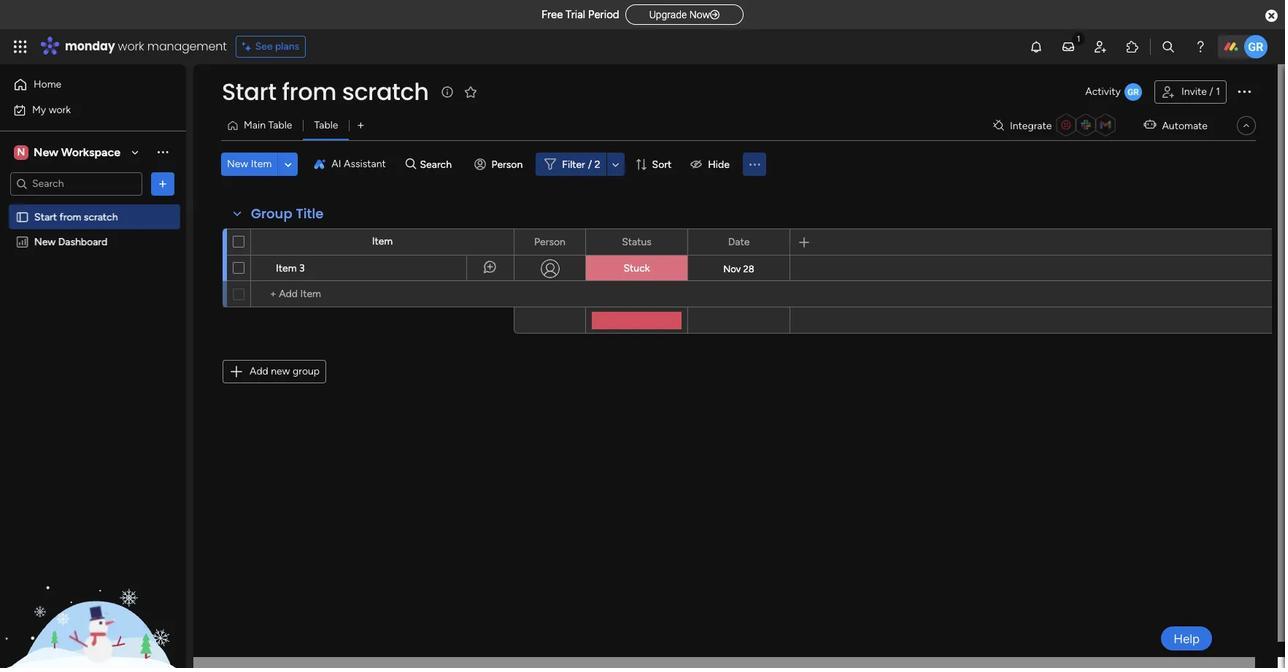 Task type: vqa. For each thing, say whether or not it's contained in the screenshot.
COLLABORATION
no



Task type: describe. For each thing, give the bounding box(es) containing it.
hide
[[709, 158, 730, 171]]

now
[[690, 9, 711, 20]]

menu image
[[748, 157, 762, 172]]

0 vertical spatial start
[[222, 75, 276, 108]]

search everything image
[[1162, 39, 1176, 54]]

date
[[729, 235, 750, 248]]

lottie animation element
[[0, 521, 186, 668]]

add
[[250, 365, 269, 378]]

status
[[622, 235, 652, 248]]

work for my
[[49, 103, 71, 116]]

person inside "field"
[[535, 235, 566, 248]]

Start from scratch field
[[218, 75, 433, 108]]

add to favorites image
[[464, 84, 479, 99]]

hide button
[[685, 153, 739, 176]]

new dashboard
[[34, 235, 107, 248]]

3
[[299, 262, 305, 275]]

group title
[[251, 204, 324, 223]]

group
[[251, 204, 293, 223]]

main table button
[[221, 114, 303, 137]]

collapse board header image
[[1241, 120, 1253, 131]]

automate
[[1163, 119, 1208, 132]]

Search field
[[417, 154, 460, 175]]

/ for 2
[[588, 158, 592, 171]]

title
[[296, 204, 324, 223]]

dapulse close image
[[1266, 9, 1279, 23]]

integrate
[[1011, 119, 1053, 132]]

invite / 1 button
[[1155, 80, 1227, 104]]

n
[[17, 146, 25, 158]]

0 vertical spatial start from scratch
[[222, 75, 429, 108]]

0 horizontal spatial options image
[[667, 230, 678, 254]]

new for new workspace
[[34, 145, 58, 159]]

lottie animation image
[[0, 521, 186, 668]]

apps image
[[1126, 39, 1141, 54]]

Status field
[[619, 234, 656, 250]]

help image
[[1194, 39, 1208, 54]]

+ Add Item text field
[[258, 286, 507, 303]]

main
[[244, 119, 266, 131]]

ai assistant
[[332, 158, 386, 170]]

see plans
[[255, 40, 299, 53]]

invite / 1
[[1182, 85, 1221, 98]]

angle down image
[[285, 159, 292, 170]]

dapulse integrations image
[[994, 120, 1005, 131]]

plans
[[275, 40, 299, 53]]

autopilot image
[[1145, 116, 1157, 134]]

2
[[595, 158, 601, 171]]

Person field
[[531, 234, 569, 250]]

stuck
[[624, 262, 650, 275]]

nov 28
[[724, 263, 755, 274]]

dapulse rightstroke image
[[711, 9, 720, 20]]

public dashboard image
[[15, 235, 29, 249]]

0 horizontal spatial options image
[[156, 176, 170, 191]]

1 horizontal spatial options image
[[1236, 82, 1254, 100]]

new for new item
[[227, 158, 248, 170]]

v2 search image
[[406, 156, 417, 173]]

start from scratch inside list box
[[34, 211, 118, 223]]

item for item
[[372, 235, 393, 248]]

upgrade
[[650, 9, 687, 20]]

notifications image
[[1030, 39, 1044, 54]]

see
[[255, 40, 273, 53]]

inbox image
[[1062, 39, 1076, 54]]

help button
[[1162, 627, 1213, 651]]

my
[[32, 103, 46, 116]]

sort button
[[629, 153, 681, 176]]



Task type: locate. For each thing, give the bounding box(es) containing it.
1 table from the left
[[268, 119, 292, 131]]

0 vertical spatial options image
[[156, 176, 170, 191]]

new item button
[[221, 153, 278, 176]]

home
[[34, 78, 61, 91]]

invite members image
[[1094, 39, 1108, 54]]

list box containing start from scratch
[[0, 202, 186, 451]]

assistant
[[344, 158, 386, 170]]

management
[[147, 38, 227, 55]]

0 horizontal spatial work
[[49, 103, 71, 116]]

1 vertical spatial options image
[[667, 230, 678, 254]]

workspace image
[[14, 144, 28, 160]]

start from scratch
[[222, 75, 429, 108], [34, 211, 118, 223]]

scratch
[[342, 75, 429, 108], [84, 211, 118, 223]]

upgrade now link
[[626, 4, 744, 25]]

0 horizontal spatial start
[[34, 211, 57, 223]]

0 vertical spatial scratch
[[342, 75, 429, 108]]

workspace selection element
[[14, 143, 123, 161]]

0 horizontal spatial from
[[59, 211, 81, 223]]

Search in workspace field
[[31, 175, 122, 192]]

Group Title field
[[248, 204, 327, 223]]

nov
[[724, 263, 741, 274]]

start from scratch up new dashboard
[[34, 211, 118, 223]]

/ left 1
[[1210, 85, 1214, 98]]

1 horizontal spatial options image
[[565, 230, 575, 254]]

work for monday
[[118, 38, 144, 55]]

item inside button
[[251, 158, 272, 170]]

person button
[[468, 153, 532, 176]]

item up + add item text field
[[372, 235, 393, 248]]

public board image
[[15, 210, 29, 224]]

/ inside button
[[1210, 85, 1214, 98]]

0 horizontal spatial /
[[588, 158, 592, 171]]

/ for 1
[[1210, 85, 1214, 98]]

new workspace
[[34, 145, 120, 159]]

group
[[293, 365, 320, 378]]

1 horizontal spatial start from scratch
[[222, 75, 429, 108]]

main table
[[244, 119, 292, 131]]

list box
[[0, 202, 186, 451]]

1
[[1217, 85, 1221, 98]]

item left angle down image
[[251, 158, 272, 170]]

my work button
[[9, 98, 157, 122]]

scratch up add view image
[[342, 75, 429, 108]]

1 horizontal spatial person
[[535, 235, 566, 248]]

work right my
[[49, 103, 71, 116]]

1 image
[[1073, 30, 1086, 46]]

from up table button
[[282, 75, 337, 108]]

from up new dashboard
[[59, 211, 81, 223]]

0 vertical spatial from
[[282, 75, 337, 108]]

1 vertical spatial work
[[49, 103, 71, 116]]

options image right status field
[[667, 230, 678, 254]]

0 horizontal spatial scratch
[[84, 211, 118, 223]]

0 horizontal spatial item
[[251, 158, 272, 170]]

activity button
[[1080, 80, 1149, 104]]

home button
[[9, 73, 157, 96]]

filter
[[562, 158, 586, 171]]

1 horizontal spatial from
[[282, 75, 337, 108]]

work right monday
[[118, 38, 144, 55]]

1 vertical spatial options image
[[565, 230, 575, 254]]

1 horizontal spatial /
[[1210, 85, 1214, 98]]

new
[[271, 365, 290, 378]]

sort
[[652, 158, 672, 171]]

add new group button
[[223, 360, 326, 383]]

see plans button
[[236, 36, 306, 58]]

filter / 2
[[562, 158, 601, 171]]

invite
[[1182, 85, 1208, 98]]

options image
[[156, 176, 170, 191], [565, 230, 575, 254]]

1 vertical spatial person
[[535, 235, 566, 248]]

2 horizontal spatial item
[[372, 235, 393, 248]]

person
[[492, 158, 523, 171], [535, 235, 566, 248]]

new right n
[[34, 145, 58, 159]]

person inside popup button
[[492, 158, 523, 171]]

start up main
[[222, 75, 276, 108]]

1 horizontal spatial item
[[276, 262, 297, 275]]

new item
[[227, 158, 272, 170]]

start
[[222, 75, 276, 108], [34, 211, 57, 223]]

28
[[744, 263, 755, 274]]

greg robinson image
[[1245, 35, 1268, 58]]

new down main
[[227, 158, 248, 170]]

period
[[588, 8, 620, 21]]

1 vertical spatial start
[[34, 211, 57, 223]]

work
[[118, 38, 144, 55], [49, 103, 71, 116]]

item
[[251, 158, 272, 170], [372, 235, 393, 248], [276, 262, 297, 275]]

1 vertical spatial from
[[59, 211, 81, 223]]

start from scratch up table button
[[222, 75, 429, 108]]

1 horizontal spatial scratch
[[342, 75, 429, 108]]

work inside "button"
[[49, 103, 71, 116]]

1 vertical spatial /
[[588, 158, 592, 171]]

trial
[[566, 8, 586, 21]]

dashboard
[[58, 235, 107, 248]]

item for item 3
[[276, 262, 297, 275]]

monday
[[65, 38, 115, 55]]

start inside list box
[[34, 211, 57, 223]]

activity
[[1086, 85, 1122, 98]]

from
[[282, 75, 337, 108], [59, 211, 81, 223]]

table down the start from scratch field
[[314, 119, 338, 131]]

options image down workspace options 'icon'
[[156, 176, 170, 191]]

0 vertical spatial person
[[492, 158, 523, 171]]

ai
[[332, 158, 341, 170]]

0 horizontal spatial start from scratch
[[34, 211, 118, 223]]

my work
[[32, 103, 71, 116]]

new inside new item button
[[227, 158, 248, 170]]

1 vertical spatial item
[[372, 235, 393, 248]]

item left 3
[[276, 262, 297, 275]]

show board description image
[[439, 85, 457, 99]]

0 horizontal spatial table
[[268, 119, 292, 131]]

new
[[34, 145, 58, 159], [227, 158, 248, 170], [34, 235, 56, 248]]

0 horizontal spatial person
[[492, 158, 523, 171]]

select product image
[[13, 39, 28, 54]]

upgrade now
[[650, 9, 711, 20]]

add view image
[[358, 120, 364, 131]]

1 horizontal spatial table
[[314, 119, 338, 131]]

1 horizontal spatial work
[[118, 38, 144, 55]]

1 horizontal spatial start
[[222, 75, 276, 108]]

options image
[[1236, 82, 1254, 100], [667, 230, 678, 254]]

option
[[0, 204, 186, 207]]

free
[[542, 8, 563, 21]]

new inside list box
[[34, 235, 56, 248]]

0 vertical spatial item
[[251, 158, 272, 170]]

options image left status field
[[565, 230, 575, 254]]

Date field
[[725, 234, 754, 250]]

table
[[268, 119, 292, 131], [314, 119, 338, 131]]

table button
[[303, 114, 349, 137]]

item 3
[[276, 262, 305, 275]]

arrow down image
[[607, 156, 625, 173]]

workspace options image
[[156, 145, 170, 159]]

from inside list box
[[59, 211, 81, 223]]

table right main
[[268, 119, 292, 131]]

2 vertical spatial item
[[276, 262, 297, 275]]

new inside workspace selection element
[[34, 145, 58, 159]]

free trial period
[[542, 8, 620, 21]]

scratch up dashboard
[[84, 211, 118, 223]]

new right public dashboard image
[[34, 235, 56, 248]]

1 vertical spatial scratch
[[84, 211, 118, 223]]

add new group
[[250, 365, 320, 378]]

2 table from the left
[[314, 119, 338, 131]]

0 vertical spatial /
[[1210, 85, 1214, 98]]

monday work management
[[65, 38, 227, 55]]

scratch inside list box
[[84, 211, 118, 223]]

start right public board icon
[[34, 211, 57, 223]]

/
[[1210, 85, 1214, 98], [588, 158, 592, 171]]

options image right 1
[[1236, 82, 1254, 100]]

help
[[1174, 631, 1200, 646]]

new for new dashboard
[[34, 235, 56, 248]]

/ left 2
[[588, 158, 592, 171]]

0 vertical spatial options image
[[1236, 82, 1254, 100]]

ai logo image
[[314, 158, 326, 170]]

ai assistant button
[[308, 153, 392, 176]]

workspace
[[61, 145, 120, 159]]

1 vertical spatial start from scratch
[[34, 211, 118, 223]]

0 vertical spatial work
[[118, 38, 144, 55]]



